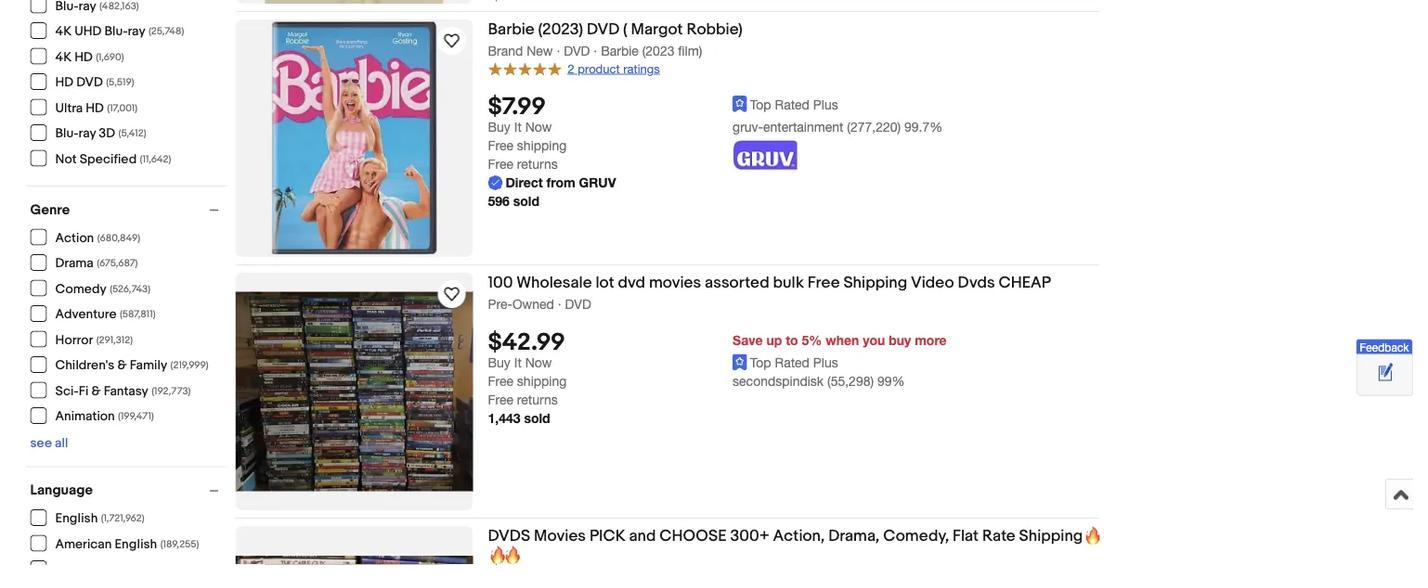 Task type: vqa. For each thing, say whether or not it's contained in the screenshot.


Task type: describe. For each thing, give the bounding box(es) containing it.
0 horizontal spatial &
[[91, 384, 101, 399]]

dvds movies pick and choose 300+ action, drama, comedy, flat rate shipping🔥 🔥🔥
[[488, 527, 1098, 566]]

99%
[[878, 374, 905, 389]]

barbie (2023)  dvd ( margot robbie) link
[[488, 20, 1100, 42]]

free returns direct from gruv 596 sold
[[488, 157, 616, 209]]

free inside free returns direct from gruv 596 sold
[[488, 157, 514, 172]]

dvds movies pick and choose 300+ action, drama, comedy, flat rate shipping🔥 🔥🔥 link
[[488, 527, 1100, 566]]

2
[[568, 61, 575, 76]]

1 buy from the top
[[488, 119, 511, 135]]

(11,642)
[[140, 153, 171, 165]]

drama
[[55, 256, 94, 272]]

(17,001)
[[107, 102, 138, 114]]

596
[[488, 194, 510, 209]]

drama (675,687)
[[55, 256, 138, 272]]

action
[[55, 230, 94, 246]]

direct
[[506, 175, 543, 190]]

(482,163) link
[[30, 0, 139, 14]]

1 rated from the top
[[775, 97, 810, 112]]

(1,690)
[[96, 51, 124, 63]]

(2023)
[[538, 20, 583, 39]]

video
[[911, 273, 955, 293]]

dvds movies pick and choose 300+ action, drama, comedy, flat rate shipping🔥🔥🔥 image
[[235, 556, 473, 566]]

1 vertical spatial hd
[[55, 75, 73, 91]]

ratings
[[623, 61, 660, 76]]

(
[[623, 20, 628, 39]]

comedy (526,743)
[[55, 281, 150, 297]]

(55,298)
[[828, 374, 874, 389]]

owned
[[513, 296, 554, 312]]

(2023
[[642, 43, 675, 58]]

sold for 1,443
[[524, 411, 550, 427]]

fi
[[79, 384, 88, 399]]

feedback
[[1360, 341, 1410, 354]]

1 it from the top
[[514, 119, 522, 135]]

2 rated from the top
[[775, 355, 810, 371]]

up
[[767, 333, 782, 348]]

secondspindisk
[[733, 374, 824, 389]]

· up product
[[594, 43, 597, 58]]

more
[[915, 333, 947, 348]]

to
[[786, 333, 798, 348]]

adventure
[[55, 307, 117, 323]]

(199,471)
[[118, 411, 154, 423]]

300+
[[730, 527, 770, 546]]

blu-ray 3d (5,412)
[[55, 126, 146, 142]]

specified
[[80, 151, 137, 167]]

pick
[[590, 527, 626, 546]]

robbie)
[[687, 20, 743, 39]]

language button
[[30, 483, 227, 499]]

product
[[578, 61, 620, 76]]

buy
[[889, 333, 911, 348]]

buy it now
[[488, 119, 552, 135]]

4k uhd blu-ray (25,748)
[[55, 24, 184, 39]]

comedy
[[55, 281, 107, 297]]

2 top rated plus image from the top
[[733, 354, 748, 371]]

dvd
[[618, 273, 646, 293]]

it inside 'save up to 5% when you buy more buy it now'
[[514, 355, 522, 371]]

(5,412)
[[118, 128, 146, 140]]

film)
[[678, 43, 702, 58]]

not specified (11,642)
[[55, 151, 171, 167]]

2 shipping from the top
[[517, 374, 567, 389]]

1 top rated plus from the top
[[750, 97, 838, 112]]

1 vertical spatial ray
[[79, 126, 96, 142]]

see
[[30, 436, 52, 452]]

0 horizontal spatial english
[[55, 511, 98, 527]]

hd for ultra hd
[[86, 100, 104, 116]]

100
[[488, 273, 513, 293]]

(189,255)
[[160, 539, 199, 551]]

shipping
[[844, 273, 908, 293]]

free inside secondspindisk (55,298) 99% free returns 1,443 sold
[[488, 393, 514, 408]]

movies
[[649, 273, 701, 293]]

ultra
[[55, 100, 83, 116]]

adventure (587,811)
[[55, 307, 156, 323]]

save up to 5% when you buy more buy it now
[[488, 333, 947, 371]]

assorted
[[705, 273, 770, 293]]

uhd
[[74, 24, 102, 39]]

99.7%
[[905, 119, 943, 135]]

free shipping
[[488, 374, 567, 389]]

gruv-entertainment (277,220) 99.7% free shipping
[[488, 119, 943, 153]]

(482,163)
[[97, 0, 139, 12]]

brand
[[488, 43, 523, 58]]

wholesale
[[517, 273, 592, 293]]

sci-fi & fantasy (192,773)
[[55, 384, 191, 399]]



Task type: locate. For each thing, give the bounding box(es) containing it.
0 vertical spatial now
[[525, 119, 552, 135]]

top rated plus image down save
[[733, 354, 748, 371]]

genre button
[[30, 202, 227, 218]]

(219,999)
[[170, 360, 209, 372]]

1 vertical spatial buy
[[488, 355, 511, 371]]

0 horizontal spatial barbie
[[488, 20, 535, 39]]

(1,721,962)
[[101, 513, 145, 525]]

barbie up "2 product ratings"
[[601, 43, 639, 58]]

(277,220)
[[847, 119, 901, 135]]

(291,312)
[[96, 334, 133, 346]]

children's & family (219,999)
[[55, 358, 209, 374]]

& up sci-fi & fantasy (192,773) in the left of the page
[[117, 358, 127, 374]]

0 vertical spatial returns
[[517, 157, 558, 172]]

(25,748)
[[149, 26, 184, 38]]

3d
[[99, 126, 115, 142]]

children's
[[55, 358, 115, 374]]

1 vertical spatial plus
[[813, 355, 838, 371]]

shipping inside gruv-entertainment (277,220) 99.7% free shipping
[[517, 138, 567, 153]]

1 vertical spatial it
[[514, 355, 522, 371]]

1 vertical spatial shipping
[[517, 374, 567, 389]]

free
[[488, 138, 514, 153], [488, 157, 514, 172], [808, 273, 840, 293], [488, 374, 514, 389], [488, 393, 514, 408]]

returns down free shipping
[[517, 393, 558, 408]]

plus up entertainment
[[813, 97, 838, 112]]

1,443
[[488, 411, 521, 427]]

shipping down $42.99
[[517, 374, 567, 389]]

not
[[55, 151, 77, 167]]

2 4k from the top
[[55, 49, 72, 65]]

$42.99
[[488, 329, 565, 358]]

1 horizontal spatial &
[[117, 358, 127, 374]]

barbie up brand
[[488, 20, 535, 39]]

1 shipping from the top
[[517, 138, 567, 153]]

0 horizontal spatial ray
[[79, 126, 96, 142]]

gruv-
[[733, 119, 764, 135]]

blu-
[[104, 24, 128, 39], [55, 126, 79, 142]]

2 it from the top
[[514, 355, 522, 371]]

0 vertical spatial top rated plus image
[[733, 96, 748, 112]]

ray left (25,748)
[[128, 24, 145, 39]]

2 top rated plus from the top
[[750, 355, 838, 371]]

top rated plus up entertainment
[[750, 97, 838, 112]]

100 wholesale lot dvd movies assorted bulk free shipping video dvds cheap heading
[[488, 273, 1051, 293]]

1 vertical spatial top rated plus
[[750, 355, 838, 371]]

it up free shipping
[[514, 355, 522, 371]]

shipping🔥
[[1019, 527, 1098, 546]]

1 top from the top
[[750, 97, 772, 112]]

(675,687)
[[97, 258, 138, 270]]

english (1,721,962)
[[55, 511, 145, 527]]

english up american
[[55, 511, 98, 527]]

2 returns from the top
[[517, 393, 558, 408]]

0 vertical spatial english
[[55, 511, 98, 527]]

1 horizontal spatial blu-
[[104, 24, 128, 39]]

1 now from the top
[[525, 119, 552, 135]]

1 plus from the top
[[813, 97, 838, 112]]

top rated plus image up gruv-
[[733, 96, 748, 112]]

0 vertical spatial shipping
[[517, 138, 567, 153]]

1 horizontal spatial ray
[[128, 24, 145, 39]]

barbie
[[488, 20, 535, 39], [601, 43, 639, 58]]

2 now from the top
[[525, 355, 552, 371]]

batman: the long halloween part one (blu-ray) image
[[265, 0, 444, 4]]

0 vertical spatial it
[[514, 119, 522, 135]]

0 vertical spatial rated
[[775, 97, 810, 112]]

hd dvd (5,519)
[[55, 75, 134, 91]]

4k hd (1,690)
[[55, 49, 124, 65]]

blu- up the not
[[55, 126, 79, 142]]

dvd up 2 product ratings link
[[564, 43, 590, 58]]

Direct from GRUV text field
[[488, 174, 616, 192]]

drama,
[[829, 527, 880, 546]]

0 vertical spatial &
[[117, 358, 127, 374]]

all
[[55, 436, 68, 452]]

sold inside secondspindisk (55,298) 99% free returns 1,443 sold
[[524, 411, 550, 427]]

top up gruv-
[[750, 97, 772, 112]]

dvds
[[958, 273, 995, 293]]

free inside the 100 wholesale lot dvd movies assorted bulk free shipping video dvds cheap pre-owned · dvd
[[808, 273, 840, 293]]

0 vertical spatial ray
[[128, 24, 145, 39]]

returns inside secondspindisk (55,298) 99% free returns 1,443 sold
[[517, 393, 558, 408]]

100 wholesale lot dvd movies assorted bulk free shipping video dvds cheap pre-owned · dvd
[[488, 273, 1051, 312]]

0 vertical spatial sold
[[513, 194, 540, 209]]

1 horizontal spatial barbie
[[601, 43, 639, 58]]

1 vertical spatial &
[[91, 384, 101, 399]]

ultra hd (17,001)
[[55, 100, 138, 116]]

family
[[130, 358, 167, 374]]

1 top rated plus image from the top
[[733, 96, 748, 112]]

0 vertical spatial blu-
[[104, 24, 128, 39]]

0 vertical spatial 4k
[[55, 24, 72, 39]]

4k for 4k hd
[[55, 49, 72, 65]]

buy up direct on the top of page
[[488, 119, 511, 135]]

100 wholesale lot dvd movies assorted bulk free shipping video dvds cheap image
[[235, 292, 473, 492]]

dvd left (
[[587, 20, 620, 39]]

top rated plus
[[750, 97, 838, 112], [750, 355, 838, 371]]

1 vertical spatial top rated plus image
[[733, 354, 748, 371]]

rated down to at the bottom right
[[775, 355, 810, 371]]

when
[[826, 333, 859, 348]]

hd up 'ultra'
[[55, 75, 73, 91]]

barbie (2023)  dvd ( margot robbie) image
[[270, 20, 439, 257]]

& right fi
[[91, 384, 101, 399]]

buy
[[488, 119, 511, 135], [488, 355, 511, 371]]

barbie (2023)  dvd ( margot robbie) brand new · dvd · barbie (2023 film)
[[488, 20, 743, 58]]

secondspindisk (55,298) 99% free returns 1,443 sold
[[488, 374, 905, 427]]

action (680,849)
[[55, 230, 140, 246]]

genre
[[30, 202, 70, 218]]

0 vertical spatial hd
[[74, 49, 93, 65]]

sold down direct on the top of page
[[513, 194, 540, 209]]

hd for 4k hd
[[74, 49, 93, 65]]

dvd inside the 100 wholesale lot dvd movies assorted bulk free shipping video dvds cheap pre-owned · dvd
[[565, 296, 591, 312]]

0 vertical spatial buy
[[488, 119, 511, 135]]

1 vertical spatial sold
[[524, 411, 550, 427]]

english down the (1,721,962)
[[115, 537, 157, 553]]

lot
[[596, 273, 615, 293]]

(5,519)
[[106, 77, 134, 89]]

1 vertical spatial rated
[[775, 355, 810, 371]]

4k for 4k uhd blu-ray
[[55, 24, 72, 39]]

plus
[[813, 97, 838, 112], [813, 355, 838, 371]]

1 returns from the top
[[517, 157, 558, 172]]

(680,849)
[[97, 232, 140, 244]]

plus down 5%
[[813, 355, 838, 371]]

buy up free shipping
[[488, 355, 511, 371]]

action,
[[773, 527, 825, 546]]

sold right 1,443 on the bottom left
[[524, 411, 550, 427]]

top rated plus down to at the bottom right
[[750, 355, 838, 371]]

horror (291,312)
[[55, 333, 133, 348]]

save
[[733, 333, 763, 348]]

now inside 'save up to 5% when you buy more buy it now'
[[525, 355, 552, 371]]

now up free returns direct from gruv 596 sold at the left top of page
[[525, 119, 552, 135]]

0 vertical spatial top
[[750, 97, 772, 112]]

dvd down wholesale
[[565, 296, 591, 312]]

· right the new
[[557, 43, 560, 58]]

4k left uhd
[[55, 24, 72, 39]]

1 4k from the top
[[55, 24, 72, 39]]

2 product ratings link
[[488, 60, 660, 77]]

movies
[[534, 527, 586, 546]]

2 vertical spatial hd
[[86, 100, 104, 116]]

it up direct on the top of page
[[514, 119, 522, 135]]

free inside gruv-entertainment (277,220) 99.7% free shipping
[[488, 138, 514, 153]]

bulk
[[773, 273, 804, 293]]

1 vertical spatial blu-
[[55, 126, 79, 142]]

1 vertical spatial top
[[750, 355, 772, 371]]

visit gruv-entertainment ebay store! image
[[733, 137, 798, 174]]

top
[[750, 97, 772, 112], [750, 355, 772, 371]]

(526,743)
[[110, 283, 150, 295]]

returns up direct on the top of page
[[517, 157, 558, 172]]

2 top from the top
[[750, 355, 772, 371]]

see all button
[[30, 436, 68, 452]]

you
[[863, 333, 885, 348]]

(587,811)
[[120, 309, 156, 321]]

comedy,
[[884, 527, 949, 546]]

sold for 596
[[513, 194, 540, 209]]

blu- down the (482,163)
[[104, 24, 128, 39]]

gruv
[[579, 175, 616, 190]]

sci-
[[55, 384, 79, 399]]

2 plus from the top
[[813, 355, 838, 371]]

sold inside free returns direct from gruv 596 sold
[[513, 194, 540, 209]]

· down wholesale
[[558, 296, 562, 312]]

pre-
[[488, 296, 513, 312]]

🔥🔥
[[488, 546, 518, 566]]

top rated plus image
[[733, 96, 748, 112], [733, 354, 748, 371]]

2 product ratings
[[568, 61, 660, 76]]

animation
[[55, 409, 115, 425]]

plus for second the top rated plus icon from the bottom of the page
[[813, 97, 838, 112]]

cheap
[[999, 273, 1051, 293]]

1 vertical spatial 4k
[[55, 49, 72, 65]]

shipping down buy it now
[[517, 138, 567, 153]]

barbie (2023)  dvd ( margot robbie) heading
[[488, 20, 743, 39]]

it
[[514, 119, 522, 135], [514, 355, 522, 371]]

language
[[30, 483, 93, 499]]

1 vertical spatial now
[[525, 355, 552, 371]]

new
[[527, 43, 553, 58]]

0 horizontal spatial blu-
[[55, 126, 79, 142]]

rated up entertainment
[[775, 97, 810, 112]]

top up secondspindisk
[[750, 355, 772, 371]]

plus for first the top rated plus icon from the bottom
[[813, 355, 838, 371]]

dvd down "4k hd (1,690)"
[[76, 75, 103, 91]]

4k up the hd dvd (5,519)
[[55, 49, 72, 65]]

returns
[[517, 157, 558, 172], [517, 393, 558, 408]]

hd down the hd dvd (5,519)
[[86, 100, 104, 116]]

from
[[547, 175, 576, 190]]

hd
[[74, 49, 93, 65], [55, 75, 73, 91], [86, 100, 104, 116]]

fantasy
[[104, 384, 148, 399]]

rate
[[983, 527, 1016, 546]]

5%
[[802, 333, 822, 348]]

1 horizontal spatial english
[[115, 537, 157, 553]]

0 vertical spatial top rated plus
[[750, 97, 838, 112]]

· inside the 100 wholesale lot dvd movies assorted bulk free shipping video dvds cheap pre-owned · dvd
[[558, 296, 562, 312]]

100 wholesale lot dvd movies assorted bulk free shipping video dvds cheap link
[[488, 273, 1100, 296]]

and
[[629, 527, 656, 546]]

(192,773)
[[152, 385, 191, 398]]

hd down uhd
[[74, 49, 93, 65]]

2 buy from the top
[[488, 355, 511, 371]]

0 vertical spatial plus
[[813, 97, 838, 112]]

now up free shipping
[[525, 355, 552, 371]]

buy inside 'save up to 5% when you buy more buy it now'
[[488, 355, 511, 371]]

1 vertical spatial english
[[115, 537, 157, 553]]

1 vertical spatial returns
[[517, 393, 558, 408]]

dvds movies pick and choose 300+ action, drama, comedy, flat rate shipping🔥 🔥🔥 heading
[[488, 527, 1098, 566]]

choose
[[660, 527, 727, 546]]

ray left 3d
[[79, 126, 96, 142]]

0 vertical spatial barbie
[[488, 20, 535, 39]]

returns inside free returns direct from gruv 596 sold
[[517, 157, 558, 172]]

1 vertical spatial barbie
[[601, 43, 639, 58]]



